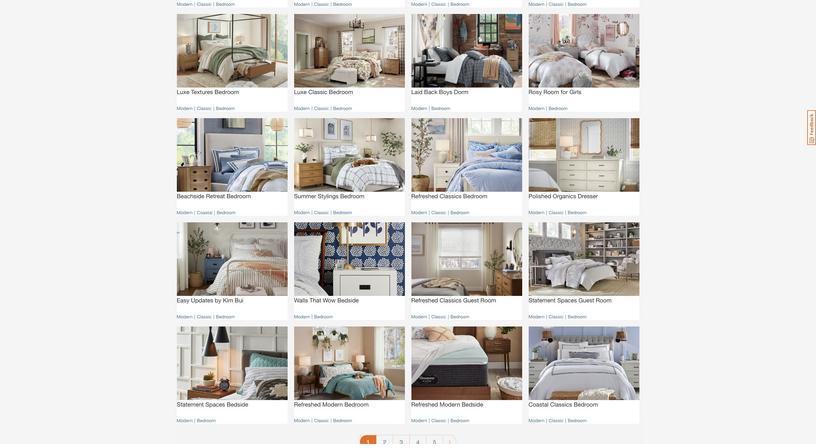 Task type: locate. For each thing, give the bounding box(es) containing it.
room inside statement spaces guest room link
[[596, 297, 612, 304]]

modern | classic | bedroom for luxe classic bedroom
[[294, 106, 352, 111]]

dresser
[[578, 193, 599, 200]]

luxe classic bedroom
[[294, 89, 354, 96]]

statement
[[529, 297, 556, 304], [177, 402, 204, 409]]

coastal inside coastal classics bedroom link
[[529, 402, 549, 409]]

classic link for refreshed modern bedside
[[432, 419, 447, 424]]

1 luxe from the left
[[177, 89, 190, 96]]

modern link
[[177, 1, 193, 7], [294, 1, 310, 7], [412, 1, 428, 7], [529, 1, 545, 7], [177, 106, 193, 111], [294, 106, 310, 111], [412, 106, 428, 111], [529, 106, 545, 111], [177, 210, 193, 215], [294, 210, 310, 215], [412, 210, 428, 215], [529, 210, 545, 215], [177, 314, 193, 320], [294, 314, 310, 320], [412, 314, 428, 320], [529, 314, 545, 320], [177, 419, 193, 424], [294, 419, 310, 424], [412, 419, 428, 424], [529, 419, 545, 424]]

guest inside refreshed classics guest room link
[[464, 297, 479, 304]]

refreshed inside refreshed modern bedroom link
[[294, 402, 321, 409]]

statement spaces guest room link
[[529, 297, 640, 310]]

refreshed classics guest room link
[[412, 297, 523, 310]]

back
[[425, 89, 438, 96]]

modern | classic | bedroom for refreshed modern bedside
[[412, 419, 470, 424]]

summer stylings bedroom
[[294, 193, 365, 200]]

0 vertical spatial classics
[[440, 193, 462, 200]]

1 vertical spatial coastal
[[529, 402, 549, 409]]

luxe textures bedroom
[[177, 89, 239, 96]]

0 vertical spatial coastal
[[197, 210, 213, 215]]

modern | classic | bedroom
[[177, 1, 235, 7], [294, 1, 352, 7], [412, 1, 470, 7], [529, 1, 587, 7], [177, 106, 235, 111], [294, 106, 352, 111], [294, 210, 352, 215], [412, 210, 470, 215], [529, 210, 587, 215], [177, 314, 235, 320], [412, 314, 470, 320], [529, 314, 587, 320], [294, 419, 352, 424], [412, 419, 470, 424], [529, 419, 587, 424]]

statement for statement spaces bedside
[[177, 402, 204, 409]]

modern link for summer stylings bedroom
[[294, 210, 310, 215]]

coastal classics bedroom link
[[529, 401, 640, 415]]

2 guest from the left
[[579, 297, 595, 304]]

1 horizontal spatial guest
[[579, 297, 595, 304]]

room inside refreshed classics guest room link
[[481, 297, 497, 304]]

modern
[[177, 1, 193, 7], [294, 1, 310, 7], [412, 1, 428, 7], [529, 1, 545, 7], [177, 106, 193, 111], [294, 106, 310, 111], [412, 106, 428, 111], [529, 106, 545, 111], [177, 210, 193, 215], [294, 210, 310, 215], [412, 210, 428, 215], [529, 210, 545, 215], [177, 314, 193, 320], [294, 314, 310, 320], [412, 314, 428, 320], [529, 314, 545, 320], [323, 402, 343, 409], [440, 402, 461, 409], [177, 419, 193, 424], [294, 419, 310, 424], [412, 419, 428, 424], [529, 419, 545, 424]]

0 horizontal spatial room
[[481, 297, 497, 304]]

bedside inside "link"
[[227, 402, 248, 409]]

boys
[[440, 89, 453, 96]]

0 vertical spatial spaces
[[558, 297, 578, 304]]

1 guest from the left
[[464, 297, 479, 304]]

modern | bedroom down the that
[[294, 314, 333, 320]]

room inside rosy room for girls link
[[544, 89, 560, 96]]

modern link for beachside retreat bedroom
[[177, 210, 193, 215]]

classic link for statement spaces guest room
[[549, 314, 564, 320]]

walls that wow bedside
[[294, 297, 359, 304]]

classic link for refreshed classics bedroom
[[432, 210, 447, 215]]

beachside
[[177, 193, 205, 200]]

that
[[310, 297, 321, 304]]

walls that wow bedside link
[[294, 297, 405, 310]]

classics
[[440, 193, 462, 200], [440, 297, 462, 304], [551, 402, 573, 409]]

stretchy image image for refreshed modern bedside
[[412, 327, 523, 401]]

modern | classic | bedroom for refreshed modern bedroom
[[294, 419, 352, 424]]

modern | bedroom down the back at the top of the page
[[412, 106, 451, 111]]

modern link for refreshed modern bedside
[[412, 419, 428, 424]]

luxe for luxe classic bedroom
[[294, 89, 307, 96]]

luxe
[[177, 89, 190, 96], [294, 89, 307, 96]]

2 vertical spatial classics
[[551, 402, 573, 409]]

coastal classics bedroom
[[529, 402, 599, 409]]

spaces
[[558, 297, 578, 304], [206, 402, 225, 409]]

2 horizontal spatial room
[[596, 297, 612, 304]]

2 luxe from the left
[[294, 89, 307, 96]]

classics for coastal classics bedroom
[[551, 402, 573, 409]]

guest for classics
[[464, 297, 479, 304]]

1 horizontal spatial room
[[544, 89, 560, 96]]

updates
[[191, 297, 213, 304]]

easy
[[177, 297, 190, 304]]

luxe textures bedroom link
[[177, 88, 288, 102]]

1 vertical spatial spaces
[[206, 402, 225, 409]]

for
[[561, 89, 568, 96]]

0 horizontal spatial spaces
[[206, 402, 225, 409]]

polished organics dresser
[[529, 193, 599, 200]]

bedroom
[[216, 1, 235, 7], [334, 1, 352, 7], [451, 1, 470, 7], [568, 1, 587, 7], [215, 89, 239, 96], [329, 89, 354, 96], [216, 106, 235, 111], [334, 106, 352, 111], [432, 106, 451, 111], [549, 106, 568, 111], [227, 193, 251, 200], [341, 193, 365, 200], [464, 193, 488, 200], [217, 210, 236, 215], [334, 210, 352, 215], [451, 210, 470, 215], [568, 210, 587, 215], [216, 314, 235, 320], [314, 314, 333, 320], [451, 314, 470, 320], [568, 314, 587, 320], [345, 402, 369, 409], [574, 402, 599, 409], [197, 419, 216, 424], [334, 419, 352, 424], [451, 419, 470, 424], [568, 419, 587, 424]]

2 horizontal spatial bedside
[[462, 402, 484, 409]]

classic link for polished organics dresser
[[549, 210, 564, 215]]

classic
[[197, 1, 212, 7], [314, 1, 329, 7], [432, 1, 447, 7], [549, 1, 564, 7], [309, 89, 328, 96], [197, 106, 212, 111], [314, 106, 329, 111], [314, 210, 329, 215], [432, 210, 447, 215], [549, 210, 564, 215], [197, 314, 212, 320], [432, 314, 447, 320], [549, 314, 564, 320], [314, 419, 329, 424], [432, 419, 447, 424], [549, 419, 564, 424]]

laid back boys dorm
[[412, 89, 469, 96]]

refreshed classics bedroom
[[412, 193, 488, 200]]

modern | bedroom down statement spaces bedside
[[177, 419, 216, 424]]

1 horizontal spatial luxe
[[294, 89, 307, 96]]

0 horizontal spatial coastal
[[197, 210, 213, 215]]

stretchy image image for statement spaces guest room
[[529, 223, 640, 297]]

stretchy image image for beachside retreat bedroom
[[177, 118, 288, 192]]

0 vertical spatial statement
[[529, 297, 556, 304]]

0 horizontal spatial statement
[[177, 402, 204, 409]]

guest inside statement spaces guest room link
[[579, 297, 595, 304]]

modern link for refreshed modern bedroom
[[294, 419, 310, 424]]

0 horizontal spatial bedside
[[227, 402, 248, 409]]

easy updates by kim bui link
[[177, 297, 288, 310]]

refreshed modern bedroom link
[[294, 401, 405, 415]]

classic link
[[197, 1, 212, 7], [314, 1, 329, 7], [432, 1, 447, 7], [549, 1, 564, 7], [197, 106, 212, 111], [314, 106, 329, 111], [314, 210, 329, 215], [432, 210, 447, 215], [549, 210, 564, 215], [197, 314, 212, 320], [432, 314, 447, 320], [549, 314, 564, 320], [314, 419, 329, 424], [432, 419, 447, 424], [549, 419, 564, 424]]

spaces inside "link"
[[206, 402, 225, 409]]

bedside
[[338, 297, 359, 304], [227, 402, 248, 409], [462, 402, 484, 409]]

retreat
[[206, 193, 225, 200]]

refreshed inside refreshed modern bedside link
[[412, 402, 438, 409]]

modern | bedroom down rosy room for girls
[[529, 106, 568, 111]]

refreshed modern bedside
[[412, 402, 484, 409]]

room
[[544, 89, 560, 96], [481, 297, 497, 304], [596, 297, 612, 304]]

statement inside "link"
[[177, 402, 204, 409]]

beachside retreat bedroom
[[177, 193, 251, 200]]

1 vertical spatial classics
[[440, 297, 462, 304]]

stretchy image image for coastal classics bedroom
[[529, 327, 640, 401]]

statement spaces guest room
[[529, 297, 612, 304]]

room for statement spaces guest room
[[596, 297, 612, 304]]

refreshed for refreshed classics bedroom
[[412, 193, 438, 200]]

0 horizontal spatial luxe
[[177, 89, 190, 96]]

modern link for luxe textures bedroom
[[177, 106, 193, 111]]

|
[[194, 1, 195, 7], [214, 1, 215, 7], [312, 1, 313, 7], [331, 1, 332, 7], [429, 1, 430, 7], [448, 1, 449, 7], [547, 1, 548, 7], [566, 1, 567, 7], [194, 106, 195, 111], [214, 106, 215, 111], [312, 106, 313, 111], [331, 106, 332, 111], [429, 106, 430, 111], [547, 106, 548, 111], [194, 210, 195, 215], [214, 210, 215, 215], [312, 210, 313, 215], [331, 210, 332, 215], [429, 210, 430, 215], [448, 210, 449, 215], [547, 210, 548, 215], [566, 210, 567, 215], [194, 314, 195, 320], [214, 314, 215, 320], [312, 314, 313, 320], [429, 314, 430, 320], [448, 314, 449, 320], [547, 314, 548, 320], [566, 314, 567, 320], [194, 419, 195, 424], [312, 419, 313, 424], [331, 419, 332, 424], [429, 419, 430, 424], [448, 419, 449, 424], [547, 419, 548, 424], [566, 419, 567, 424]]

1 horizontal spatial spaces
[[558, 297, 578, 304]]

refreshed
[[412, 193, 438, 200], [412, 297, 438, 304], [294, 402, 321, 409], [412, 402, 438, 409]]

modern | coastal | bedroom
[[177, 210, 236, 215]]

modern | bedroom for back
[[412, 106, 451, 111]]

modern link for refreshed classics bedroom
[[412, 210, 428, 215]]

girls
[[570, 89, 582, 96]]

refreshed inside refreshed classics guest room link
[[412, 297, 438, 304]]

polished
[[529, 193, 552, 200]]

refreshed for refreshed modern bedroom
[[294, 402, 321, 409]]

stretchy image image
[[177, 14, 288, 88], [294, 14, 405, 88], [412, 14, 523, 88], [529, 14, 640, 88], [177, 118, 288, 192], [294, 118, 405, 192], [412, 118, 523, 192], [529, 118, 640, 192], [177, 223, 288, 297], [294, 223, 405, 297], [412, 223, 523, 297], [529, 223, 640, 297], [177, 327, 288, 401], [294, 327, 405, 401], [412, 327, 523, 401], [529, 327, 640, 401]]

guest
[[464, 297, 479, 304], [579, 297, 595, 304]]

modern | bedroom
[[412, 106, 451, 111], [529, 106, 568, 111], [294, 314, 333, 320], [177, 419, 216, 424]]

1 vertical spatial statement
[[177, 402, 204, 409]]

0 horizontal spatial guest
[[464, 297, 479, 304]]

modern link for rosy room for girls
[[529, 106, 545, 111]]

laid
[[412, 89, 423, 96]]

modern link for polished organics dresser
[[529, 210, 545, 215]]

1 horizontal spatial statement
[[529, 297, 556, 304]]

statement for statement spaces guest room
[[529, 297, 556, 304]]

coastal
[[197, 210, 213, 215], [529, 402, 549, 409]]

rosy
[[529, 89, 542, 96]]

1 horizontal spatial coastal
[[529, 402, 549, 409]]

rosy room for girls
[[529, 89, 582, 96]]

bedroom link
[[216, 1, 235, 7], [334, 1, 352, 7], [451, 1, 470, 7], [568, 1, 587, 7], [216, 106, 235, 111], [334, 106, 352, 111], [432, 106, 451, 111], [549, 106, 568, 111], [217, 210, 236, 215], [334, 210, 352, 215], [451, 210, 470, 215], [568, 210, 587, 215], [216, 314, 235, 320], [314, 314, 333, 320], [451, 314, 470, 320], [568, 314, 587, 320], [197, 419, 216, 424], [334, 419, 352, 424], [451, 419, 470, 424], [568, 419, 587, 424]]



Task type: vqa. For each thing, say whether or not it's contained in the screenshot.


Task type: describe. For each thing, give the bounding box(es) containing it.
laid back boys dorm link
[[412, 88, 523, 102]]

modern | classic | bedroom for polished organics dresser
[[529, 210, 587, 215]]

spaces for guest
[[558, 297, 578, 304]]

beachside retreat bedroom link
[[177, 192, 288, 206]]

statement spaces bedside link
[[177, 401, 288, 415]]

organics
[[553, 193, 577, 200]]

modern link for walls that wow bedside
[[294, 314, 310, 320]]

modern link for statement spaces guest room
[[529, 314, 545, 320]]

textures
[[191, 89, 213, 96]]

coastal link
[[197, 210, 213, 215]]

classic link for coastal classics bedroom
[[549, 419, 564, 424]]

stretchy image image for luxe classic bedroom
[[294, 14, 405, 88]]

modern | classic | bedroom for coastal classics bedroom
[[529, 419, 587, 424]]

1 horizontal spatial bedside
[[338, 297, 359, 304]]

statement spaces bedside
[[177, 402, 248, 409]]

classic link for luxe textures bedroom
[[197, 106, 212, 111]]

feedback link image
[[808, 110, 817, 145]]

classics for refreshed classics guest room
[[440, 297, 462, 304]]

stretchy image image for refreshed classics guest room
[[412, 223, 523, 297]]

wow
[[323, 297, 336, 304]]

stretchy image image for refreshed modern bedroom
[[294, 327, 405, 401]]

bui
[[235, 297, 244, 304]]

modern | classic | bedroom for easy updates by kim bui
[[177, 314, 235, 320]]

stretchy image image for rosy room for girls
[[529, 14, 640, 88]]

bedside for statement spaces bedside
[[227, 402, 248, 409]]

stretchy image image for refreshed classics bedroom
[[412, 118, 523, 192]]

modern link for refreshed classics guest room
[[412, 314, 428, 320]]

stretchy image image for statement spaces bedside
[[177, 327, 288, 401]]

stylings
[[318, 193, 339, 200]]

rosy room for girls link
[[529, 88, 640, 102]]

classics for refreshed classics bedroom
[[440, 193, 462, 200]]

modern link for luxe classic bedroom
[[294, 106, 310, 111]]

refreshed modern bedside link
[[412, 401, 523, 415]]

room for refreshed classics guest room
[[481, 297, 497, 304]]

luxe for luxe textures bedroom
[[177, 89, 190, 96]]

modern | classic | bedroom for summer stylings bedroom
[[294, 210, 352, 215]]

classic link for refreshed classics guest room
[[432, 314, 447, 320]]

modern link for laid back boys dorm
[[412, 106, 428, 111]]

modern link for easy updates by kim bui
[[177, 314, 193, 320]]

bedroom inside 'link'
[[227, 193, 251, 200]]

modern link for coastal classics bedroom
[[529, 419, 545, 424]]

modern | bedroom for spaces
[[177, 419, 216, 424]]

walls
[[294, 297, 308, 304]]

guest for spaces
[[579, 297, 595, 304]]

stretchy image image for easy updates by kim bui
[[177, 223, 288, 297]]

stretchy image image for polished organics dresser
[[529, 118, 640, 192]]

refreshed classics guest room
[[412, 297, 497, 304]]

dorm
[[454, 89, 469, 96]]

classic link for luxe classic bedroom
[[314, 106, 329, 111]]

bedside for refreshed modern bedside
[[462, 402, 484, 409]]

modern | classic | bedroom for statement spaces guest room
[[529, 314, 587, 320]]

stretchy image image for laid back boys dorm
[[412, 14, 523, 88]]

modern | bedroom for that
[[294, 314, 333, 320]]

summer
[[294, 193, 317, 200]]

stretchy image image for luxe textures bedroom
[[177, 14, 288, 88]]

spaces for bedside
[[206, 402, 225, 409]]

refreshed for refreshed classics guest room
[[412, 297, 438, 304]]

classic link for summer stylings bedroom
[[314, 210, 329, 215]]

classic link for refreshed modern bedroom
[[314, 419, 329, 424]]

summer stylings bedroom link
[[294, 192, 405, 206]]

stretchy image image for walls that wow bedside
[[294, 223, 405, 297]]

modern | bedroom for room
[[529, 106, 568, 111]]

easy updates by kim bui
[[177, 297, 244, 304]]

polished organics dresser link
[[529, 192, 640, 206]]

refreshed modern bedroom
[[294, 402, 369, 409]]

modern | classic | bedroom for luxe textures bedroom
[[177, 106, 235, 111]]

stretchy image image for summer stylings bedroom
[[294, 118, 405, 192]]

luxe classic bedroom link
[[294, 88, 405, 102]]

kim
[[223, 297, 233, 304]]

by
[[215, 297, 221, 304]]

modern link for statement spaces bedside
[[177, 419, 193, 424]]

refreshed for refreshed modern bedside
[[412, 402, 438, 409]]

modern | classic | bedroom for refreshed classics guest room
[[412, 314, 470, 320]]

classic link for easy updates by kim bui
[[197, 314, 212, 320]]

refreshed classics bedroom link
[[412, 192, 523, 206]]

modern | classic | bedroom for refreshed classics bedroom
[[412, 210, 470, 215]]



